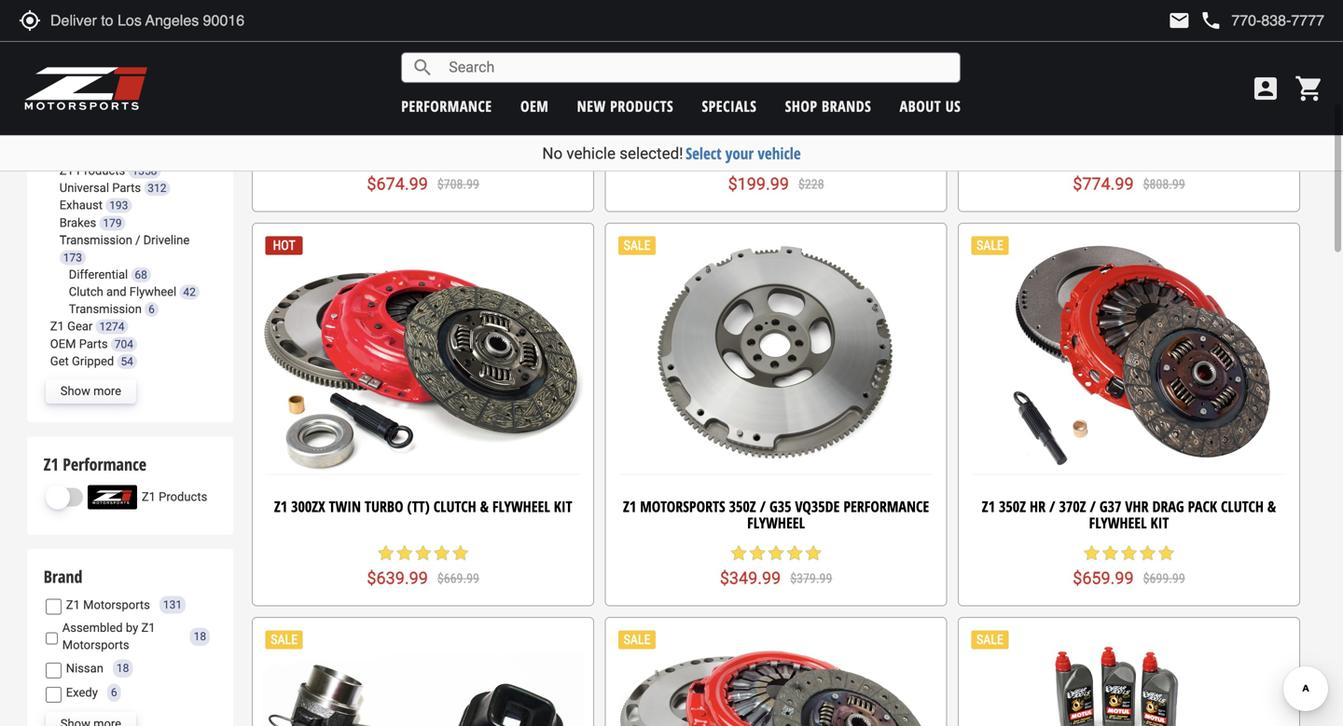 Task type: describe. For each thing, give the bounding box(es) containing it.
star star star star star $199.99 $228
[[728, 150, 825, 194]]

$699.99
[[1144, 572, 1186, 587]]

flywheel inside z1 products 1358 universal parts 312 exhaust 193 brakes 179 transmission / driveline 173 differential 68 clutch and flywheel 42 transmission 6 z1 gear 1274 oem parts 704 get gripped 54
[[130, 285, 177, 299]]

flywheel for z1 350z / g35 vq35de clutch & flywheel kit
[[479, 102, 536, 122]]

specials link
[[702, 96, 757, 116]]

1274
[[99, 321, 125, 334]]

products for z1 products
[[159, 490, 207, 504]]

$379.99
[[791, 572, 833, 587]]

clutch down search
[[420, 102, 463, 122]]

search
[[412, 56, 434, 79]]

$349.99
[[720, 569, 781, 589]]

performance link
[[401, 96, 492, 116]]

/ inside z1 products 1358 universal parts 312 exhaust 193 brakes 179 transmission / driveline 173 differential 68 clutch and flywheel 42 transmission 6 z1 gear 1274 oem parts 704 get gripped 54
[[135, 233, 140, 247]]

select your vehicle link
[[686, 143, 801, 164]]

704
[[115, 338, 133, 351]]

350z for z1 350z / g35 vq35de clutch & flywheel kit
[[305, 102, 332, 122]]

brakes
[[60, 216, 96, 230]]

312
[[148, 182, 167, 195]]

clearance
[[50, 129, 104, 143]]

$774.99 $808.99
[[1073, 175, 1186, 194]]

drag
[[1153, 497, 1185, 517]]

$674.99 $708.99
[[367, 175, 480, 194]]

& for (tt)
[[480, 497, 489, 517]]

300zx
[[291, 497, 325, 517]]

z1 for z1 motorsports high capacity differential cover kit
[[618, 102, 631, 122]]

high
[[724, 102, 753, 122]]

star star star star star $349.99 $379.99
[[720, 544, 833, 589]]

performance
[[401, 96, 492, 116]]

assembled by z1 motorsports
[[62, 622, 155, 653]]

shop
[[785, 96, 818, 116]]

phone link
[[1200, 9, 1325, 32]]

350z for z1 350z hr / 370z / g37 vhr drag pack clutch & flywheel kit
[[999, 497, 1027, 517]]

42
[[183, 286, 196, 299]]

1 vertical spatial parts
[[79, 337, 108, 351]]

350z inside "z1 motorsports 350z / g35 vq35de performance flywheel"
[[729, 497, 756, 517]]

g37
[[1100, 497, 1122, 517]]

kit inside "z1 motorsports high capacity differential cover kit"
[[767, 118, 786, 138]]

performance inside "z1 motorsports 350z / g35 vq35de performance flywheel"
[[844, 497, 930, 517]]

$774.99
[[1073, 175, 1134, 194]]

new
[[577, 96, 606, 116]]

clearance 4547
[[50, 129, 136, 143]]

z1 350z hr / 370z / g37 vhr drag pack clutch & flywheel kit
[[982, 497, 1277, 533]]

more for 1st show more button from the top of the page
[[93, 29, 121, 43]]

clutch right (tt)
[[434, 497, 477, 517]]

flywheel for z1 300zx twin turbo (tt) clutch & flywheel kit
[[493, 497, 550, 517]]

exhaust
[[60, 198, 103, 212]]

motorsports for z1 motorsports high capacity differential cover kit
[[635, 102, 720, 122]]

$639.99
[[367, 569, 428, 589]]

$228
[[799, 177, 825, 192]]

$669.99
[[437, 572, 480, 587]]

z1 for z1 350z / g35 vq35de clutch & flywheel kit
[[288, 102, 301, 122]]

assembled
[[62, 622, 123, 636]]

differential inside "z1 motorsports high capacity differential cover kit"
[[815, 102, 895, 122]]

about
[[900, 96, 942, 116]]

370z
[[1060, 497, 1087, 517]]

products
[[610, 96, 674, 116]]

$674.99
[[367, 175, 428, 194]]

gear
[[67, 320, 93, 334]]

0 vertical spatial transmission
[[60, 233, 132, 247]]

z1 motorsports
[[66, 599, 150, 613]]

(tt)
[[407, 497, 430, 517]]

gripped
[[72, 354, 114, 368]]

and
[[106, 285, 127, 299]]

z1 products 1358 universal parts 312 exhaust 193 brakes 179 transmission / driveline 173 differential 68 clutch and flywheel 42 transmission 6 z1 gear 1274 oem parts 704 get gripped 54
[[50, 164, 196, 368]]

hr
[[1030, 497, 1046, 517]]

z1 motorsports logo image
[[23, 65, 149, 112]]

z1 inside assembled by z1 motorsports
[[141, 622, 155, 636]]

$199.99
[[728, 175, 789, 194]]

& for vq35de
[[466, 102, 475, 122]]

flywheel inside "z1 350z hr / 370z / g37 vhr drag pack clutch & flywheel kit"
[[1090, 513, 1147, 533]]

no
[[543, 144, 563, 163]]

$808.99
[[1144, 177, 1186, 192]]

more for second show more button from the top of the page
[[93, 385, 121, 399]]

universal
[[60, 181, 109, 195]]

0 horizontal spatial performance
[[63, 454, 147, 476]]

68
[[135, 269, 147, 282]]

account_box link
[[1247, 74, 1286, 104]]

z1 for z1 350z hr / 370z / g37 vhr drag pack clutch & flywheel kit
[[982, 497, 996, 517]]

193
[[109, 199, 128, 212]]

2 show from the top
[[60, 385, 90, 399]]

z1 300zx twin turbo (tt) clutch & flywheel kit
[[274, 497, 573, 517]]

1 show more button from the top
[[46, 24, 136, 48]]

18 for assembled by z1 motorsports
[[194, 631, 206, 644]]

driveline
[[143, 233, 190, 247]]

z1 for z1 300zx twin turbo (tt) clutch & flywheel kit
[[274, 497, 288, 517]]



Task type: locate. For each thing, give the bounding box(es) containing it.
selected!
[[620, 144, 684, 163]]

vehicle inside no vehicle selected! select your vehicle
[[567, 144, 616, 163]]

z1 350z / g35 vq35de clutch & flywheel kit
[[288, 102, 559, 122]]

specials
[[702, 96, 757, 116]]

vq35de down search
[[371, 102, 416, 122]]

0 horizontal spatial parts
[[79, 337, 108, 351]]

nissan 300zx z32 1990 1991 1992 1993 1994 1995 1996 vg30dett vg30de twin turbo non turbo z1 motorsports image
[[66, 0, 141, 15]]

0 vertical spatial g35
[[346, 102, 368, 122]]

shop brands link
[[785, 96, 872, 116]]

transmission up 1274
[[69, 302, 142, 316]]

star star star star star $659.99 $699.99
[[1073, 544, 1186, 589]]

oem link
[[521, 96, 549, 116]]

18 for nissan
[[117, 663, 129, 676]]

z1 inside "z1 motorsports 350z / g35 vq35de performance flywheel"
[[623, 497, 637, 517]]

1 show from the top
[[60, 29, 90, 43]]

kit
[[540, 102, 559, 122], [767, 118, 786, 138], [554, 497, 573, 517], [1151, 513, 1170, 533]]

g35 up $674.99
[[346, 102, 368, 122]]

select
[[686, 143, 722, 164]]

nissan
[[66, 662, 103, 676]]

0 vertical spatial 18
[[194, 631, 206, 644]]

vhr
[[1126, 497, 1149, 517]]

differential left cover
[[815, 102, 895, 122]]

twin
[[329, 497, 361, 517]]

products
[[77, 164, 125, 178], [159, 490, 207, 504]]

brands
[[822, 96, 872, 116]]

1 vertical spatial products
[[159, 490, 207, 504]]

show
[[60, 29, 90, 43], [60, 385, 90, 399]]

transmission down 179
[[60, 233, 132, 247]]

0 horizontal spatial products
[[77, 164, 125, 178]]

motorsports inside "z1 motorsports high capacity differential cover kit"
[[635, 102, 720, 122]]

1 vertical spatial g35
[[770, 497, 792, 517]]

z1 inside "z1 350z hr / 370z / g37 vhr drag pack clutch & flywheel kit"
[[982, 497, 996, 517]]

173
[[63, 251, 82, 264]]

cover
[[898, 102, 935, 122]]

z1 performance
[[44, 454, 147, 476]]

pack
[[1188, 497, 1218, 517]]

flywheel
[[479, 102, 536, 122], [130, 285, 177, 299], [493, 497, 550, 517], [748, 513, 805, 533], [1090, 513, 1147, 533]]

motorsports inside "z1 motorsports 350z / g35 vq35de performance flywheel"
[[640, 497, 726, 517]]

1 horizontal spatial g35
[[770, 497, 792, 517]]

1 vertical spatial more
[[93, 385, 121, 399]]

1 horizontal spatial parts
[[112, 181, 141, 195]]

18 right by
[[194, 631, 206, 644]]

$708.99
[[437, 177, 480, 192]]

&
[[466, 102, 475, 122], [480, 497, 489, 517], [1268, 497, 1277, 517]]

& inside "z1 350z hr / 370z / g37 vhr drag pack clutch & flywheel kit"
[[1268, 497, 1277, 517]]

1 horizontal spatial &
[[480, 497, 489, 517]]

z1 for z1 motorsports 350z / g35 vq35de performance flywheel
[[623, 497, 637, 517]]

products inside z1 products 1358 universal parts 312 exhaust 193 brakes 179 transmission / driveline 173 differential 68 clutch and flywheel 42 transmission 6 z1 gear 1274 oem parts 704 get gripped 54
[[77, 164, 125, 178]]

show down get
[[60, 385, 90, 399]]

18 down assembled by z1 motorsports
[[117, 663, 129, 676]]

show more button
[[46, 24, 136, 48], [46, 380, 136, 404]]

1 vertical spatial 6
[[111, 687, 117, 700]]

clutch inside "z1 350z hr / 370z / g37 vhr drag pack clutch & flywheel kit"
[[1221, 497, 1264, 517]]

about us link
[[900, 96, 961, 116]]

z1 for z1 products 1358 universal parts 312 exhaust 193 brakes 179 transmission / driveline 173 differential 68 clutch and flywheel 42 transmission 6 z1 gear 1274 oem parts 704 get gripped 54
[[60, 164, 74, 178]]

show more down nissan 300zx z32 1990 1991 1992 1993 1994 1995 1996 vg30dett vg30de twin turbo non turbo z1 motorsports image
[[60, 29, 121, 43]]

1 vertical spatial performance
[[844, 497, 930, 517]]

1 vertical spatial vq35de
[[796, 497, 840, 517]]

0 vertical spatial show more
[[60, 29, 121, 43]]

0 vertical spatial vq35de
[[371, 102, 416, 122]]

None checkbox
[[46, 600, 61, 616], [46, 632, 58, 647], [46, 663, 61, 679], [46, 688, 61, 703], [46, 600, 61, 616], [46, 632, 58, 647], [46, 663, 61, 679], [46, 688, 61, 703]]

6
[[148, 303, 155, 316], [111, 687, 117, 700]]

0 horizontal spatial 6
[[111, 687, 117, 700]]

0 vertical spatial 6
[[148, 303, 155, 316]]

shopping_cart link
[[1291, 74, 1325, 104]]

1 vertical spatial oem
[[50, 337, 76, 351]]

z1 for z1 products
[[142, 490, 156, 504]]

1 horizontal spatial products
[[159, 490, 207, 504]]

1 show more from the top
[[60, 29, 121, 43]]

mail phone
[[1169, 9, 1223, 32]]

vehicle
[[758, 143, 801, 164], [567, 144, 616, 163]]

0 vertical spatial oem
[[521, 96, 549, 116]]

0 horizontal spatial &
[[466, 102, 475, 122]]

oem up get
[[50, 337, 76, 351]]

z1 motorsports high capacity differential cover kit
[[618, 102, 935, 138]]

flywheel for z1 motorsports 350z / g35 vq35de performance flywheel
[[748, 513, 805, 533]]

us
[[946, 96, 961, 116]]

0 horizontal spatial vq35de
[[371, 102, 416, 122]]

vq35de inside "z1 motorsports 350z / g35 vq35de performance flywheel"
[[796, 497, 840, 517]]

clutch left "and"
[[69, 285, 103, 299]]

show more
[[60, 29, 121, 43], [60, 385, 121, 399]]

0 horizontal spatial vehicle
[[567, 144, 616, 163]]

z1 products
[[142, 490, 207, 504]]

1 vertical spatial differential
[[69, 268, 128, 282]]

2 horizontal spatial 350z
[[999, 497, 1027, 517]]

/ inside "z1 motorsports 350z / g35 vq35de performance flywheel"
[[760, 497, 766, 517]]

new products
[[577, 96, 674, 116]]

performance
[[63, 454, 147, 476], [844, 497, 930, 517]]

0 vertical spatial more
[[93, 29, 121, 43]]

1 horizontal spatial vehicle
[[758, 143, 801, 164]]

oem up the no
[[521, 96, 549, 116]]

Search search field
[[434, 53, 960, 82]]

vq35de up star star star star star $349.99 $379.99
[[796, 497, 840, 517]]

parts
[[112, 181, 141, 195], [79, 337, 108, 351]]

2 more from the top
[[93, 385, 121, 399]]

exedy
[[66, 686, 98, 700]]

shop brands
[[785, 96, 872, 116]]

131
[[163, 599, 182, 612]]

179
[[103, 217, 122, 230]]

differential up "and"
[[69, 268, 128, 282]]

1 horizontal spatial 6
[[148, 303, 155, 316]]

54
[[121, 355, 133, 368]]

1 horizontal spatial vq35de
[[796, 497, 840, 517]]

1 more from the top
[[93, 29, 121, 43]]

star
[[730, 150, 749, 168], [749, 150, 767, 168], [767, 150, 786, 168], [786, 150, 805, 168], [805, 150, 823, 168], [377, 544, 395, 563], [395, 544, 414, 563], [414, 544, 433, 563], [433, 544, 451, 563], [451, 544, 470, 563], [730, 544, 749, 563], [749, 544, 767, 563], [767, 544, 786, 563], [786, 544, 804, 563], [804, 544, 823, 563], [1083, 544, 1102, 563], [1102, 544, 1120, 563], [1120, 544, 1139, 563], [1139, 544, 1158, 563], [1158, 544, 1176, 563]]

1 vertical spatial transmission
[[69, 302, 142, 316]]

4547
[[111, 130, 136, 143]]

& left the oem link
[[466, 102, 475, 122]]

2 horizontal spatial &
[[1268, 497, 1277, 517]]

& right pack
[[1268, 497, 1277, 517]]

vq35de
[[371, 102, 416, 122], [796, 497, 840, 517]]

1 horizontal spatial performance
[[844, 497, 930, 517]]

0 horizontal spatial oem
[[50, 337, 76, 351]]

show more button down nissan 300zx z32 1990 1991 1992 1993 1994 1995 1996 vg30dett vg30de twin turbo non turbo z1 motorsports image
[[46, 24, 136, 48]]

$659.99
[[1073, 569, 1134, 589]]

6 inside z1 products 1358 universal parts 312 exhaust 193 brakes 179 transmission / driveline 173 differential 68 clutch and flywheel 42 transmission 6 z1 gear 1274 oem parts 704 get gripped 54
[[148, 303, 155, 316]]

motorsports
[[635, 102, 720, 122], [640, 497, 726, 517], [83, 599, 150, 613], [62, 639, 129, 653]]

oem
[[521, 96, 549, 116], [50, 337, 76, 351]]

category
[[44, 98, 102, 120]]

0 horizontal spatial differential
[[69, 268, 128, 282]]

0 vertical spatial show more button
[[46, 24, 136, 48]]

0 vertical spatial products
[[77, 164, 125, 178]]

& right (tt)
[[480, 497, 489, 517]]

no vehicle selected! select your vehicle
[[543, 143, 801, 164]]

show more button down "gripped"
[[46, 380, 136, 404]]

0 vertical spatial differential
[[815, 102, 895, 122]]

1 vertical spatial 18
[[117, 663, 129, 676]]

differential
[[815, 102, 895, 122], [69, 268, 128, 282]]

parts up 193
[[112, 181, 141, 195]]

my_location
[[19, 9, 41, 32]]

vehicle down "z1 motorsports high capacity differential cover kit"
[[758, 143, 801, 164]]

your
[[726, 143, 754, 164]]

shopping_cart
[[1295, 74, 1325, 104]]

0 vertical spatial show
[[60, 29, 90, 43]]

350z
[[305, 102, 332, 122], [729, 497, 756, 517], [999, 497, 1027, 517]]

parts up "gripped"
[[79, 337, 108, 351]]

account_box
[[1251, 74, 1281, 104]]

mail link
[[1169, 9, 1191, 32]]

g35 up star star star star star $349.99 $379.99
[[770, 497, 792, 517]]

by
[[126, 622, 138, 636]]

2 show more from the top
[[60, 385, 121, 399]]

turbo
[[365, 497, 404, 517]]

differential inside z1 products 1358 universal parts 312 exhaust 193 brakes 179 transmission / driveline 173 differential 68 clutch and flywheel 42 transmission 6 z1 gear 1274 oem parts 704 get gripped 54
[[69, 268, 128, 282]]

phone
[[1200, 9, 1223, 32]]

1 horizontal spatial oem
[[521, 96, 549, 116]]

1 vertical spatial show more
[[60, 385, 121, 399]]

more down "gripped"
[[93, 385, 121, 399]]

0 horizontal spatial 18
[[117, 663, 129, 676]]

clutch right pack
[[1221, 497, 1264, 517]]

motorsports for z1 motorsports 350z / g35 vq35de performance flywheel
[[640, 497, 726, 517]]

show down nissan 300zx z32 1990 1991 1992 1993 1994 1995 1996 vg30dett vg30de twin turbo non turbo z1 motorsports image
[[60, 29, 90, 43]]

more down nissan 300zx z32 1990 1991 1992 1993 1994 1995 1996 vg30dett vg30de twin turbo non turbo z1 motorsports image
[[93, 29, 121, 43]]

oem inside z1 products 1358 universal parts 312 exhaust 193 brakes 179 transmission / driveline 173 differential 68 clutch and flywheel 42 transmission 6 z1 gear 1274 oem parts 704 get gripped 54
[[50, 337, 76, 351]]

star star star star star $639.99 $669.99
[[367, 544, 480, 589]]

products for z1 products 1358 universal parts 312 exhaust 193 brakes 179 transmission / driveline 173 differential 68 clutch and flywheel 42 transmission 6 z1 gear 1274 oem parts 704 get gripped 54
[[77, 164, 125, 178]]

brand
[[44, 566, 83, 589]]

1 horizontal spatial 18
[[194, 631, 206, 644]]

z1 for z1 motorsports
[[66, 599, 80, 613]]

1 vertical spatial show more button
[[46, 380, 136, 404]]

1 horizontal spatial 350z
[[729, 497, 756, 517]]

motorsports for z1 motorsports
[[83, 599, 150, 613]]

0 vertical spatial performance
[[63, 454, 147, 476]]

more
[[93, 29, 121, 43], [93, 385, 121, 399]]

about us
[[900, 96, 961, 116]]

clutch inside z1 products 1358 universal parts 312 exhaust 193 brakes 179 transmission / driveline 173 differential 68 clutch and flywheel 42 transmission 6 z1 gear 1274 oem parts 704 get gripped 54
[[69, 285, 103, 299]]

get
[[50, 354, 69, 368]]

0 vertical spatial parts
[[112, 181, 141, 195]]

0 horizontal spatial g35
[[346, 102, 368, 122]]

show more down "gripped"
[[60, 385, 121, 399]]

2 show more button from the top
[[46, 380, 136, 404]]

1 vertical spatial show
[[60, 385, 90, 399]]

z1
[[288, 102, 301, 122], [618, 102, 631, 122], [60, 164, 74, 178], [50, 320, 64, 334], [44, 454, 59, 476], [142, 490, 156, 504], [274, 497, 288, 517], [623, 497, 637, 517], [982, 497, 996, 517], [66, 599, 80, 613], [141, 622, 155, 636]]

/
[[336, 102, 342, 122], [135, 233, 140, 247], [760, 497, 766, 517], [1050, 497, 1056, 517], [1090, 497, 1096, 517]]

kit inside "z1 350z hr / 370z / g37 vhr drag pack clutch & flywheel kit"
[[1151, 513, 1170, 533]]

mail
[[1169, 9, 1191, 32]]

350z inside "z1 350z hr / 370z / g37 vhr drag pack clutch & flywheel kit"
[[999, 497, 1027, 517]]

1 horizontal spatial differential
[[815, 102, 895, 122]]

motorsports inside assembled by z1 motorsports
[[62, 639, 129, 653]]

z1 inside "z1 motorsports high capacity differential cover kit"
[[618, 102, 631, 122]]

z1 for z1 performance
[[44, 454, 59, 476]]

0 horizontal spatial 350z
[[305, 102, 332, 122]]

vehicle right the no
[[567, 144, 616, 163]]

capacity
[[757, 102, 812, 122]]

g35
[[346, 102, 368, 122], [770, 497, 792, 517]]

flywheel inside "z1 motorsports 350z / g35 vq35de performance flywheel"
[[748, 513, 805, 533]]

g35 inside "z1 motorsports 350z / g35 vq35de performance flywheel"
[[770, 497, 792, 517]]

z1 motorsports 350z / g35 vq35de performance flywheel
[[623, 497, 930, 533]]



Task type: vqa. For each thing, say whether or not it's contained in the screenshot.
new products at the top of page
yes



